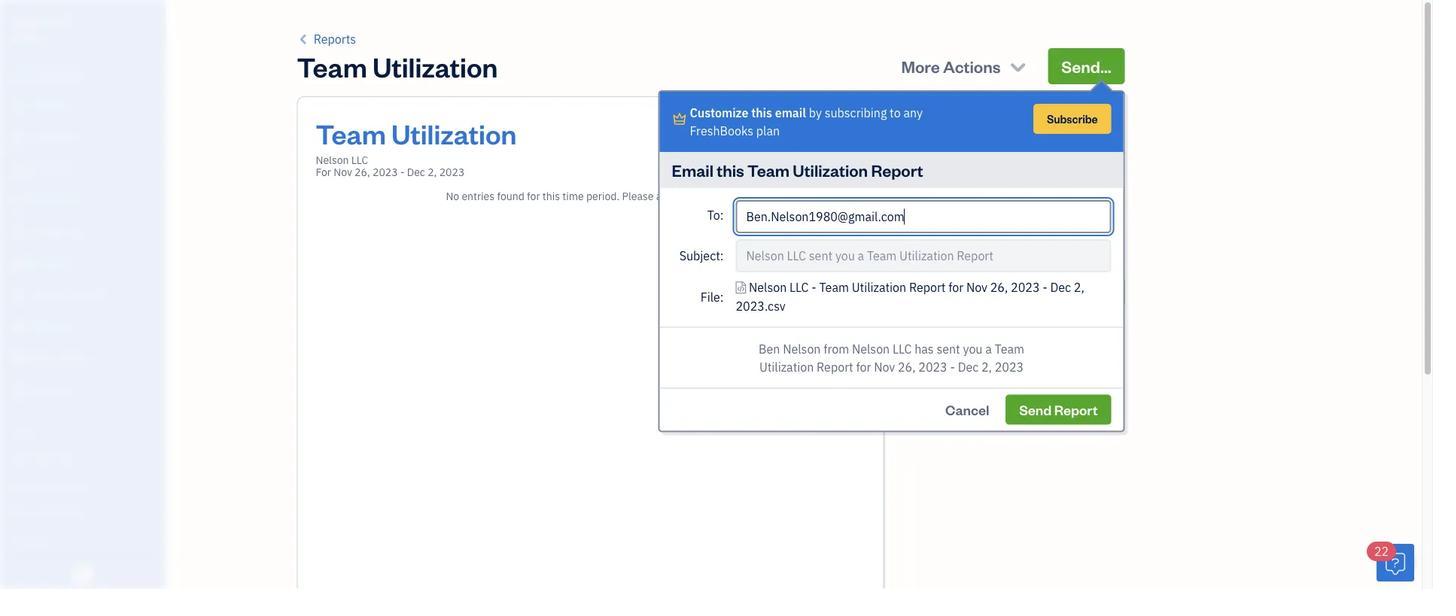 Task type: locate. For each thing, give the bounding box(es) containing it.
subscribe
[[1047, 112, 1098, 126]]

nov up you
[[967, 280, 988, 296]]

payment image
[[10, 194, 28, 209]]

report
[[872, 159, 924, 181], [910, 280, 946, 296], [817, 359, 854, 375], [1055, 401, 1098, 419]]

crown image
[[672, 110, 688, 128]]

range.
[[706, 189, 735, 203]]

apps
[[11, 424, 34, 437]]

team right a at the right bottom
[[995, 341, 1025, 357]]

chevrondown image
[[1008, 56, 1029, 77]]

0 horizontal spatial 26,
[[355, 165, 370, 179]]

date range element
[[906, 137, 1125, 213]]

and
[[36, 480, 52, 492]]

report down email subject text box
[[910, 280, 946, 296]]

: left file image
[[721, 289, 724, 305]]

this
[[752, 105, 773, 121], [717, 159, 745, 181], [543, 189, 560, 203]]

2 vertical spatial this
[[543, 189, 560, 203]]

apply
[[1075, 283, 1112, 301]]

1 horizontal spatial dec
[[958, 359, 979, 375]]

to:
[[708, 207, 724, 223]]

2023 up no
[[440, 165, 465, 179]]

0 horizontal spatial nov
[[334, 165, 352, 179]]

0 horizontal spatial dec
[[407, 165, 425, 179]]

1 horizontal spatial for
[[857, 359, 872, 375]]

money image
[[10, 320, 28, 335]]

reports
[[314, 31, 356, 47]]

-
[[401, 165, 405, 179], [812, 280, 817, 296], [1043, 280, 1048, 296], [951, 359, 955, 375]]

more
[[902, 55, 940, 77]]

1 horizontal spatial this
[[717, 159, 745, 181]]

you
[[963, 341, 983, 357]]

- inside ben nelson from nelson llc has sent you a team utilization report for nov 26, 2023 - dec 2, 2023
[[951, 359, 955, 375]]

2 horizontal spatial dec
[[1051, 280, 1072, 296]]

for
[[316, 165, 331, 179]]

report down from
[[817, 359, 854, 375]]

llc
[[49, 14, 69, 28], [352, 153, 368, 167], [790, 280, 809, 296], [893, 341, 912, 357]]

chevronleft image
[[297, 30, 311, 48]]

0 vertical spatial this
[[752, 105, 773, 121]]

1 horizontal spatial nov
[[874, 359, 896, 375]]

members
[[37, 452, 77, 465]]

report image
[[10, 383, 28, 398]]

report down reset
[[872, 159, 924, 181]]

0 vertical spatial nov
[[334, 165, 352, 179]]

0 vertical spatial dec
[[407, 165, 425, 179]]

a
[[986, 341, 992, 357]]

no
[[446, 189, 459, 203]]

1 vertical spatial this
[[717, 159, 745, 181]]

team up from
[[820, 280, 849, 296]]

:
[[721, 248, 724, 264], [721, 289, 724, 305]]

1 vertical spatial for
[[949, 280, 964, 296]]

team up items
[[11, 452, 35, 465]]

: down to:
[[721, 248, 724, 264]]

date
[[909, 148, 931, 162]]

this left time
[[543, 189, 560, 203]]

Select a contact to send to email field
[[736, 200, 1112, 233]]

0 vertical spatial :
[[721, 248, 724, 264]]

26, inside nelson llc - team utilization report for nov 26, 2023 - dec 2, 2023.csv
[[991, 280, 1009, 296]]

0 horizontal spatial 2,
[[428, 165, 437, 179]]

send report
[[1020, 401, 1098, 419]]

2 vertical spatial for
[[857, 359, 872, 375]]

nov
[[334, 165, 352, 179], [967, 280, 988, 296], [874, 359, 896, 375]]

nelson llc owner
[[12, 14, 69, 42]]

1 horizontal spatial 26,
[[898, 359, 916, 375]]

2 horizontal spatial 26,
[[991, 280, 1009, 296]]

1 vertical spatial 2,
[[1074, 280, 1085, 296]]

26, inside team utilization nelson llc for nov 26, 2023 - dec 2, 2023
[[355, 165, 370, 179]]

2 vertical spatial 2,
[[982, 359, 992, 375]]

2023.csv
[[736, 298, 786, 314]]

for
[[527, 189, 540, 203], [949, 280, 964, 296], [857, 359, 872, 375]]

email
[[672, 159, 714, 181]]

send…
[[1062, 55, 1112, 77]]

client image
[[10, 99, 28, 114]]

22
[[1375, 544, 1389, 560]]

2 : from the top
[[721, 289, 724, 305]]

2023
[[373, 165, 398, 179], [440, 165, 465, 179], [1011, 280, 1040, 296], [919, 359, 948, 375], [995, 359, 1024, 375]]

2 vertical spatial dec
[[958, 359, 979, 375]]

2 vertical spatial 26,
[[898, 359, 916, 375]]

nelson inside nelson llc - team utilization report for nov 26, 2023 - dec 2, 2023.csv
[[749, 280, 787, 296]]

ben
[[759, 341, 780, 357]]

project image
[[10, 257, 28, 272]]

reset
[[906, 120, 936, 136]]

26,
[[355, 165, 370, 179], [991, 280, 1009, 296], [898, 359, 916, 375]]

email
[[775, 105, 806, 121]]

more actions button
[[888, 48, 1042, 84]]

0 horizontal spatial for
[[527, 189, 540, 203]]

close button
[[906, 277, 1052, 307]]

settings
[[11, 536, 46, 548]]

1 vertical spatial :
[[721, 289, 724, 305]]

reports button
[[297, 30, 356, 48]]

this up range.
[[717, 159, 745, 181]]

26, inside ben nelson from nelson llc has sent you a team utilization report for nov 26, 2023 - dec 2, 2023
[[898, 359, 916, 375]]

dec inside ben nelson from nelson llc has sent you a team utilization report for nov 26, 2023 - dec 2, 2023
[[958, 359, 979, 375]]

1 vertical spatial dec
[[1051, 280, 1072, 296]]

2023 right close
[[1011, 280, 1040, 296]]

26, down has
[[898, 359, 916, 375]]

0 vertical spatial 26,
[[355, 165, 370, 179]]

estimate image
[[10, 130, 28, 145]]

2 vertical spatial nov
[[874, 359, 896, 375]]

this up plan
[[752, 105, 773, 121]]

2, inside nelson llc - team utilization report for nov 26, 2023 - dec 2, 2023.csv
[[1074, 280, 1085, 296]]

nelson inside the nelson llc owner
[[12, 14, 46, 28]]

nelson
[[12, 14, 46, 28], [316, 153, 349, 167], [749, 280, 787, 296], [783, 341, 821, 357], [852, 341, 890, 357]]

send
[[1020, 401, 1052, 419]]

no entries found for this time period. please adjust the range.
[[446, 189, 735, 203]]

customize
[[690, 105, 749, 121]]

nov down nelson llc - team utilization report for nov 26, 2023 - dec 2, 2023.csv
[[874, 359, 896, 375]]

dec inside team utilization nelson llc for nov 26, 2023 - dec 2, 2023
[[407, 165, 425, 179]]

file
[[701, 289, 721, 305]]

2 horizontal spatial 2,
[[1074, 280, 1085, 296]]

llc inside nelson llc - team utilization report for nov 26, 2023 - dec 2, 2023.csv
[[790, 280, 809, 296]]

bank connections link
[[4, 502, 161, 528]]

dec
[[407, 165, 425, 179], [1051, 280, 1072, 296], [958, 359, 979, 375]]

actions
[[944, 55, 1001, 77]]

nov right 'for'
[[334, 165, 352, 179]]

26, up a at the right bottom
[[991, 280, 1009, 296]]

period.
[[587, 189, 620, 203]]

resource center badge image
[[1377, 544, 1415, 582]]

team up 'for'
[[316, 115, 386, 151]]

more actions
[[902, 55, 1001, 77]]

2,
[[428, 165, 437, 179], [1074, 280, 1085, 296], [982, 359, 992, 375]]

1 vertical spatial 26,
[[991, 280, 1009, 296]]

1 vertical spatial nov
[[967, 280, 988, 296]]

0 vertical spatial 2,
[[428, 165, 437, 179]]

2 horizontal spatial this
[[752, 105, 773, 121]]

1 : from the top
[[721, 248, 724, 264]]

connections
[[35, 508, 88, 520]]

26, right 'for'
[[355, 165, 370, 179]]

for inside ben nelson from nelson llc has sent you a team utilization report for nov 26, 2023 - dec 2, 2023
[[857, 359, 872, 375]]

subject
[[680, 248, 721, 264]]

this for customize
[[752, 105, 773, 121]]

email this team utilization report
[[672, 159, 924, 181]]

services
[[54, 480, 91, 492]]

1 horizontal spatial 2,
[[982, 359, 992, 375]]

this for email
[[717, 159, 745, 181]]

llc inside team utilization nelson llc for nov 26, 2023 - dec 2, 2023
[[352, 153, 368, 167]]

utilization
[[373, 48, 498, 84], [392, 115, 517, 151], [793, 159, 868, 181], [852, 280, 907, 296], [760, 359, 814, 375]]

2 horizontal spatial nov
[[967, 280, 988, 296]]

cancel
[[946, 401, 990, 419]]

file :
[[701, 289, 724, 305]]

team
[[297, 48, 367, 84], [316, 115, 386, 151], [748, 159, 790, 181], [820, 280, 849, 296], [995, 341, 1025, 357], [11, 452, 35, 465]]

2 horizontal spatial for
[[949, 280, 964, 296]]

plan
[[757, 123, 780, 139]]

llc inside ben nelson from nelson llc has sent you a team utilization report for nov 26, 2023 - dec 2, 2023
[[893, 341, 912, 357]]

report right send
[[1055, 401, 1098, 419]]

apps link
[[4, 418, 161, 444]]

2023 up send
[[995, 359, 1024, 375]]

dashboard image
[[10, 67, 28, 82]]



Task type: describe. For each thing, give the bounding box(es) containing it.
0 vertical spatial for
[[527, 189, 540, 203]]

team members link
[[4, 446, 161, 472]]

llc inside the nelson llc owner
[[49, 14, 69, 28]]

cancel button
[[932, 395, 1003, 425]]

main element
[[0, 0, 215, 590]]

from
[[824, 341, 850, 357]]

reset all button
[[906, 119, 952, 137]]

team utilization
[[297, 48, 498, 84]]

any
[[904, 105, 923, 121]]

report inside "button"
[[1055, 401, 1098, 419]]

bank
[[11, 508, 33, 520]]

subscribe button
[[1034, 104, 1112, 134]]

freshbooks image
[[71, 566, 95, 584]]

filters
[[906, 90, 953, 111]]

- inside team utilization nelson llc for nov 26, 2023 - dec 2, 2023
[[401, 165, 405, 179]]

all
[[939, 120, 952, 136]]

to
[[890, 105, 901, 121]]

timer image
[[10, 288, 28, 303]]

team inside nelson llc - team utilization report for nov 26, 2023 - dec 2, 2023.csv
[[820, 280, 849, 296]]

found
[[497, 189, 525, 203]]

nov inside team utilization nelson llc for nov 26, 2023 - dec 2, 2023
[[334, 165, 352, 179]]

0 horizontal spatial this
[[543, 189, 560, 203]]

freshbooks
[[690, 123, 754, 139]]

nov inside ben nelson from nelson llc has sent you a team utilization report for nov 26, 2023 - dec 2, 2023
[[874, 359, 896, 375]]

date range
[[909, 148, 963, 162]]

chart image
[[10, 352, 28, 367]]

time
[[563, 189, 584, 203]]

utilization inside ben nelson from nelson llc has sent you a team utilization report for nov 26, 2023 - dec 2, 2023
[[760, 359, 814, 375]]

ben nelson from nelson llc has sent you a team utilization report for nov 26, 2023 - dec 2, 2023
[[759, 341, 1025, 375]]

report inside ben nelson from nelson llc has sent you a team utilization report for nov 26, 2023 - dec 2, 2023
[[817, 359, 854, 375]]

utilization inside nelson llc - team utilization report for nov 26, 2023 - dec 2, 2023.csv
[[852, 280, 907, 296]]

team members
[[11, 452, 77, 465]]

by
[[809, 105, 822, 121]]

the
[[688, 189, 704, 203]]

team utilization nelson llc for nov 26, 2023 - dec 2, 2023
[[316, 115, 517, 179]]

22 button
[[1367, 542, 1415, 582]]

2023 inside nelson llc - team utilization report for nov 26, 2023 - dec 2, 2023.csv
[[1011, 280, 1040, 296]]

range
[[933, 148, 963, 162]]

report inside nelson llc - team utilization report for nov 26, 2023 - dec 2, 2023.csv
[[910, 280, 946, 296]]

subject :
[[680, 248, 724, 264]]

2, inside ben nelson from nelson llc has sent you a team utilization report for nov 26, 2023 - dec 2, 2023
[[982, 359, 992, 375]]

utilization inside team utilization nelson llc for nov 26, 2023 - dec 2, 2023
[[392, 115, 517, 151]]

settings link
[[4, 529, 161, 556]]

apply button
[[1061, 277, 1125, 307]]

has
[[915, 341, 934, 357]]

customize this email
[[690, 105, 806, 121]]

2, inside team utilization nelson llc for nov 26, 2023 - dec 2, 2023
[[428, 165, 437, 179]]

invoice image
[[10, 162, 28, 177]]

: for subject :
[[721, 248, 724, 264]]

team down plan
[[748, 159, 790, 181]]

items and services link
[[4, 474, 161, 500]]

please
[[622, 189, 654, 203]]

2023 down has
[[919, 359, 948, 375]]

nov inside nelson llc - team utilization report for nov 26, 2023 - dec 2, 2023.csv
[[967, 280, 988, 296]]

for inside nelson llc - team utilization report for nov 26, 2023 - dec 2, 2023.csv
[[949, 280, 964, 296]]

entries
[[462, 189, 495, 203]]

items
[[11, 480, 35, 492]]

by subscribing to any freshbooks plan
[[690, 105, 923, 139]]

team inside team utilization nelson llc for nov 26, 2023 - dec 2, 2023
[[316, 115, 386, 151]]

nelson llc - team utilization report for nov 26, 2023 - dec 2, 2023.csv
[[736, 280, 1085, 314]]

team inside "main" element
[[11, 452, 35, 465]]

nelson inside team utilization nelson llc for nov 26, 2023 - dec 2, 2023
[[316, 153, 349, 167]]

close
[[961, 283, 996, 301]]

items and services
[[11, 480, 91, 492]]

Email Subject text field
[[736, 239, 1112, 273]]

send… button
[[1048, 48, 1125, 84]]

reset all
[[906, 120, 952, 136]]

team inside ben nelson from nelson llc has sent you a team utilization report for nov 26, 2023 - dec 2, 2023
[[995, 341, 1025, 357]]

sent
[[937, 341, 961, 357]]

dec inside nelson llc - team utilization report for nov 26, 2023 - dec 2, 2023.csv
[[1051, 280, 1072, 296]]

adjust
[[656, 189, 686, 203]]

team down reports
[[297, 48, 367, 84]]

: for file :
[[721, 289, 724, 305]]

2023 right 'for'
[[373, 165, 398, 179]]

owner
[[12, 30, 42, 42]]

subscribing
[[825, 105, 887, 121]]

bank connections
[[11, 508, 88, 520]]

send report button
[[1006, 395, 1112, 425]]

file image
[[736, 279, 746, 297]]

expense image
[[10, 225, 28, 240]]



Task type: vqa. For each thing, say whether or not it's contained in the screenshot.
2nd : from the top of the page
yes



